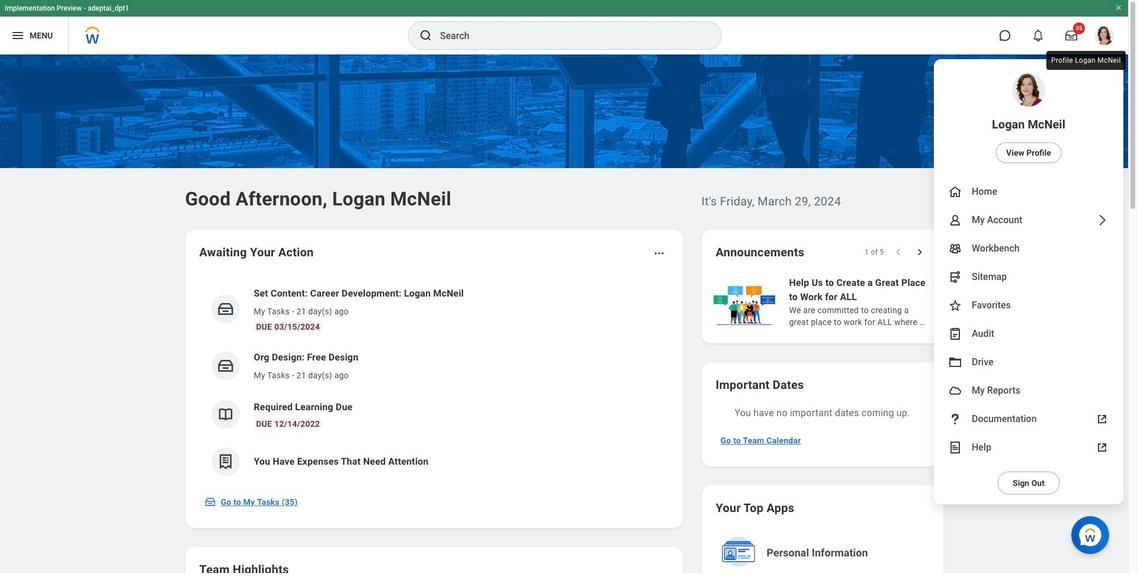 Task type: describe. For each thing, give the bounding box(es) containing it.
3 menu item from the top
[[934, 206, 1124, 235]]

question image
[[949, 412, 963, 427]]

1 inbox image from the top
[[217, 300, 234, 318]]

contact card matrix manager image
[[949, 242, 963, 256]]

6 menu item from the top
[[934, 291, 1124, 320]]

avatar image
[[949, 384, 963, 398]]

related actions image
[[653, 248, 665, 259]]

endpoints image
[[949, 270, 963, 284]]

home image
[[949, 185, 963, 199]]

dashboard expenses image
[[217, 453, 234, 471]]

notifications large image
[[1033, 30, 1044, 41]]

inbox large image
[[1066, 30, 1078, 41]]

10 menu item from the top
[[934, 405, 1124, 434]]

9 menu item from the top
[[934, 377, 1124, 405]]

2 inbox image from the top
[[217, 357, 234, 375]]

justify image
[[11, 28, 25, 43]]



Task type: locate. For each thing, give the bounding box(es) containing it.
chevron right small image
[[914, 246, 926, 258]]

chevron left small image
[[893, 246, 904, 258]]

menu
[[934, 59, 1124, 505]]

document image
[[949, 441, 963, 455]]

chevron right image
[[1095, 213, 1110, 227]]

1 vertical spatial inbox image
[[217, 357, 234, 375]]

close environment banner image
[[1116, 4, 1123, 11]]

search image
[[419, 28, 433, 43]]

2 menu item from the top
[[934, 178, 1124, 206]]

banner
[[0, 0, 1129, 505]]

status
[[865, 248, 884, 257]]

Search Workday  search field
[[440, 23, 697, 49]]

1 horizontal spatial list
[[711, 275, 1137, 329]]

menu item
[[934, 59, 1124, 178], [934, 178, 1124, 206], [934, 206, 1124, 235], [934, 235, 1124, 263], [934, 263, 1124, 291], [934, 291, 1124, 320], [934, 320, 1124, 348], [934, 348, 1124, 377], [934, 377, 1124, 405], [934, 405, 1124, 434], [934, 434, 1124, 462]]

list
[[711, 275, 1137, 329], [199, 277, 669, 486]]

tooltip
[[1044, 49, 1128, 72]]

11 menu item from the top
[[934, 434, 1124, 462]]

book open image
[[217, 406, 234, 424]]

5 menu item from the top
[[934, 263, 1124, 291]]

0 horizontal spatial list
[[199, 277, 669, 486]]

0 vertical spatial inbox image
[[217, 300, 234, 318]]

8 menu item from the top
[[934, 348, 1124, 377]]

ext link image
[[1095, 412, 1110, 427]]

star image
[[949, 299, 963, 313]]

7 menu item from the top
[[934, 320, 1124, 348]]

folder open image
[[949, 355, 963, 370]]

inbox image
[[204, 496, 216, 508]]

ext link image
[[1095, 441, 1110, 455]]

inbox image
[[217, 300, 234, 318], [217, 357, 234, 375]]

4 menu item from the top
[[934, 235, 1124, 263]]

1 menu item from the top
[[934, 59, 1124, 178]]

logan mcneil image
[[1095, 26, 1114, 45]]

paste image
[[949, 327, 963, 341]]

main content
[[0, 55, 1137, 573]]



Task type: vqa. For each thing, say whether or not it's contained in the screenshot.
inbox image within list
yes



